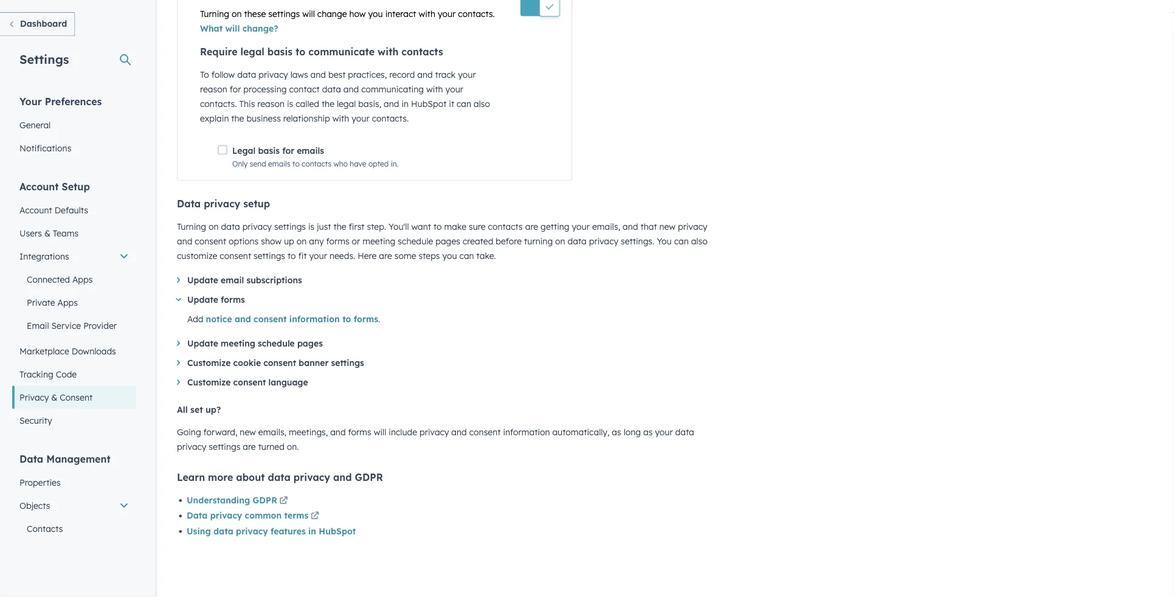 Task type: locate. For each thing, give the bounding box(es) containing it.
0 vertical spatial is
[[287, 99, 293, 109]]

1 as from the left
[[612, 427, 622, 438]]

1 vertical spatial is
[[308, 222, 315, 232]]

interact
[[386, 9, 416, 19]]

first
[[349, 222, 365, 232]]

turning up what at the left top
[[200, 9, 229, 19]]

0 horizontal spatial reason
[[200, 84, 227, 95]]

reason
[[200, 84, 227, 95], [258, 99, 285, 109]]

apps up the service on the left
[[57, 297, 78, 308]]

1 horizontal spatial meeting
[[363, 236, 396, 247]]

0 vertical spatial update
[[187, 275, 218, 286]]

1 vertical spatial in
[[309, 526, 316, 537]]

0 vertical spatial also
[[474, 99, 490, 109]]

0 horizontal spatial gdpr
[[253, 495, 277, 506]]

pages inside "turning on data privacy settings is just the first step. you'll want to make sure contacts are getting your emails, and that new privacy and consent options show up on any forms or meeting schedule pages created before turning on data privacy settings. you can also customize consent settings to fit your needs. here are some steps you can take."
[[436, 236, 461, 247]]

with down track
[[427, 84, 443, 95]]

1 horizontal spatial information
[[503, 427, 550, 438]]

1 vertical spatial data
[[19, 453, 43, 465]]

1 vertical spatial basis
[[258, 145, 280, 156]]

steps
[[419, 251, 440, 262]]

options
[[229, 236, 259, 247]]

are up turning
[[526, 222, 539, 232]]

for
[[230, 84, 241, 95], [282, 145, 295, 156]]

your down "any"
[[309, 251, 327, 262]]

turning inside turning on these settings will change how you interact with your contacts. what will change?
[[200, 9, 229, 19]]

2 caret image from the top
[[177, 341, 180, 347]]

2 horizontal spatial contacts.
[[458, 9, 495, 19]]

update up add
[[187, 295, 218, 305]]

0 horizontal spatial pages
[[297, 339, 323, 349]]

update down add
[[187, 339, 218, 349]]

to left fit
[[288, 251, 296, 262]]

2 horizontal spatial will
[[374, 427, 387, 438]]

2 vertical spatial will
[[374, 427, 387, 438]]

account inside account defaults link
[[19, 205, 52, 215]]

1 horizontal spatial schedule
[[398, 236, 433, 247]]

0 horizontal spatial also
[[474, 99, 490, 109]]

privacy & consent
[[19, 392, 93, 403]]

also inside "to follow data privacy laws and best practices, record and track your reason for processing contact data and communicating with your contacts. this reason is called the legal basis, and in hubspot it can also explain the business relationship with your contacts."
[[474, 99, 490, 109]]

legal basis for emails
[[232, 145, 324, 156]]

0 horizontal spatial contacts.
[[200, 99, 237, 109]]

1 link opens in a new window image from the top
[[280, 494, 288, 509]]

0 horizontal spatial as
[[612, 427, 622, 438]]

1 horizontal spatial &
[[51, 392, 57, 403]]

consent up language on the left bottom of page
[[264, 358, 296, 369]]

basis up 'laws'
[[268, 46, 293, 58]]

downloads
[[72, 346, 116, 357]]

customize cookie consent banner settings
[[187, 358, 364, 369]]

information up banner in the bottom of the page
[[290, 314, 340, 325]]

caret image for customize consent language
[[177, 380, 180, 386]]

2 link opens in a new window image from the top
[[280, 497, 288, 506]]

new inside 'going forward, new emails, meetings, and forms will include privacy and consent information automatically, as long as your data privacy settings are turned on.'
[[240, 427, 256, 438]]

basis
[[268, 46, 293, 58], [258, 145, 280, 156]]

turning up customize
[[177, 222, 206, 232]]

2 vertical spatial can
[[460, 251, 474, 262]]

private apps link
[[12, 291, 136, 314]]

can down created
[[460, 251, 474, 262]]

1 horizontal spatial new
[[660, 222, 676, 232]]

link opens in a new window image
[[311, 510, 319, 524], [311, 513, 319, 521]]

1 horizontal spatial is
[[308, 222, 315, 232]]

data up customize
[[177, 198, 201, 210]]

0 vertical spatial data
[[177, 198, 201, 210]]

to
[[200, 69, 209, 80]]

will left change
[[302, 9, 315, 19]]

on inside turning on these settings will change how you interact with your contacts. what will change?
[[232, 9, 242, 19]]

2 vertical spatial the
[[334, 222, 347, 232]]

1 caret image from the top
[[177, 278, 180, 283]]

hubspot right the features
[[319, 526, 356, 537]]

integrations
[[19, 251, 69, 262]]

security
[[19, 415, 52, 426]]

also right you
[[692, 236, 708, 247]]

can right you
[[675, 236, 689, 247]]

caret image inside "update email subscriptions" dropdown button
[[177, 278, 180, 283]]

0 horizontal spatial is
[[287, 99, 293, 109]]

the down this
[[231, 113, 244, 124]]

schedule
[[398, 236, 433, 247], [258, 339, 295, 349]]

consent down cookie
[[233, 378, 266, 388]]

is left just in the left of the page
[[308, 222, 315, 232]]

your right the getting
[[572, 222, 590, 232]]

on up what will change? link
[[232, 9, 242, 19]]

will right what at the left top
[[225, 23, 240, 34]]

some
[[395, 251, 416, 262]]

with up the 'record'
[[378, 46, 399, 58]]

data right long
[[676, 427, 695, 438]]

meeting down step.
[[363, 236, 396, 247]]

you
[[368, 9, 383, 19], [443, 251, 457, 262]]

reason down to
[[200, 84, 227, 95]]

general link
[[12, 113, 136, 137]]

4 caret image from the top
[[177, 380, 180, 386]]

1 vertical spatial turning
[[177, 222, 206, 232]]

1 vertical spatial will
[[225, 23, 240, 34]]

schedule down want
[[398, 236, 433, 247]]

your inside 'going forward, new emails, meetings, and forms will include privacy and consent information automatically, as long as your data privacy settings are turned on.'
[[655, 427, 673, 438]]

0 vertical spatial legal
[[241, 46, 265, 58]]

data inside 'link'
[[187, 511, 208, 521]]

for up only send emails to contacts who have opted in.
[[282, 145, 295, 156]]

pages up banner in the bottom of the page
[[297, 339, 323, 349]]

legal
[[241, 46, 265, 58], [337, 99, 356, 109]]

& for users
[[44, 228, 50, 239]]

marketplace
[[19, 346, 69, 357]]

customize up up?
[[187, 378, 231, 388]]

is left called
[[287, 99, 293, 109]]

update email subscriptions button
[[177, 273, 725, 288]]

link opens in a new window image
[[280, 494, 288, 509], [280, 497, 288, 506]]

are right the here
[[379, 251, 392, 262]]

1 horizontal spatial emails,
[[593, 222, 621, 232]]

1 vertical spatial legal
[[337, 99, 356, 109]]

1 vertical spatial emails,
[[258, 427, 287, 438]]

0 vertical spatial account
[[19, 180, 59, 193]]

can inside "to follow data privacy laws and best practices, record and track your reason for processing contact data and communicating with your contacts. this reason is called the legal basis, and in hubspot it can also explain the business relationship with your contacts."
[[457, 99, 472, 109]]

caret image for update email subscriptions
[[177, 278, 180, 283]]

3 caret image from the top
[[177, 360, 180, 366]]

data up the using at the bottom left of the page
[[187, 511, 208, 521]]

who
[[334, 160, 348, 169]]

1 horizontal spatial also
[[692, 236, 708, 247]]

data
[[237, 69, 256, 80], [322, 84, 341, 95], [221, 222, 240, 232], [568, 236, 587, 247], [676, 427, 695, 438], [268, 472, 291, 484], [214, 526, 234, 537]]

your inside turning on these settings will change how you interact with your contacts. what will change?
[[438, 9, 456, 19]]

add
[[187, 314, 204, 325]]

0 vertical spatial are
[[526, 222, 539, 232]]

emails, inside "turning on data privacy settings is just the first step. you'll want to make sure contacts are getting your emails, and that new privacy and consent options show up on any forms or meeting schedule pages created before turning on data privacy settings. you can also customize consent settings to fit your needs. here are some steps you can take."
[[593, 222, 621, 232]]

1 vertical spatial for
[[282, 145, 295, 156]]

1 horizontal spatial for
[[282, 145, 295, 156]]

0 horizontal spatial information
[[290, 314, 340, 325]]

0 vertical spatial pages
[[436, 236, 461, 247]]

2 update from the top
[[187, 295, 218, 305]]

2 vertical spatial contacts
[[488, 222, 523, 232]]

more
[[208, 472, 233, 484]]

0 vertical spatial apps
[[72, 274, 93, 285]]

privacy down the understanding gdpr
[[210, 511, 242, 521]]

also right the it
[[474, 99, 490, 109]]

0 horizontal spatial new
[[240, 427, 256, 438]]

in down communicating
[[402, 99, 409, 109]]

data management element
[[12, 452, 136, 597]]

set
[[190, 405, 203, 416]]

1 vertical spatial you
[[443, 251, 457, 262]]

account up account defaults
[[19, 180, 59, 193]]

caret image
[[176, 299, 181, 302]]

setup
[[244, 198, 270, 210]]

0 horizontal spatial schedule
[[258, 339, 295, 349]]

the right just in the left of the page
[[334, 222, 347, 232]]

pages down make on the top left of page
[[436, 236, 461, 247]]

turning
[[200, 9, 229, 19], [177, 222, 206, 232]]

customize left cookie
[[187, 358, 231, 369]]

1 vertical spatial information
[[503, 427, 550, 438]]

update up update forms
[[187, 275, 218, 286]]

2 vertical spatial are
[[243, 442, 256, 452]]

2 horizontal spatial are
[[526, 222, 539, 232]]

new up you
[[660, 222, 676, 232]]

1 vertical spatial hubspot
[[319, 526, 356, 537]]

0 vertical spatial in
[[402, 99, 409, 109]]

link opens in a new window image inside data privacy common terms 'link'
[[311, 513, 319, 521]]

1 vertical spatial pages
[[297, 339, 323, 349]]

schedule inside "turning on data privacy settings is just the first step. you'll want to make sure contacts are getting your emails, and that new privacy and consent options show up on any forms or meeting schedule pages created before turning on data privacy settings. you can also customize consent settings to fit your needs. here are some steps you can take."
[[398, 236, 433, 247]]

1 horizontal spatial gdpr
[[355, 472, 383, 484]]

with inside turning on these settings will change how you interact with your contacts. what will change?
[[419, 9, 436, 19]]

contacts inside "turning on data privacy settings is just the first step. you'll want to make sure contacts are getting your emails, and that new privacy and consent options show up on any forms or meeting schedule pages created before turning on data privacy settings. you can also customize consent settings to fit your needs. here are some steps you can take."
[[488, 222, 523, 232]]

2 vertical spatial data
[[187, 511, 208, 521]]

2 vertical spatial update
[[187, 339, 218, 349]]

apps inside connected apps link
[[72, 274, 93, 285]]

contacts up the 'record'
[[402, 46, 443, 58]]

for inside "to follow data privacy laws and best practices, record and track your reason for processing contact data and communicating with your contacts. this reason is called the legal basis, and in hubspot it can also explain the business relationship with your contacts."
[[230, 84, 241, 95]]

email
[[27, 320, 49, 331]]

teams
[[53, 228, 79, 239]]

caret image for customize cookie consent banner settings
[[177, 360, 180, 366]]

1 vertical spatial customize
[[187, 378, 231, 388]]

caret image inside "update meeting schedule pages" dropdown button
[[177, 341, 180, 347]]

1 horizontal spatial will
[[302, 9, 315, 19]]

1 vertical spatial also
[[692, 236, 708, 247]]

apps inside private apps link
[[57, 297, 78, 308]]

2 link opens in a new window image from the top
[[311, 513, 319, 521]]

explain
[[200, 113, 229, 124]]

1 vertical spatial reason
[[258, 99, 285, 109]]

require
[[200, 46, 238, 58]]

2 account from the top
[[19, 205, 52, 215]]

& right users
[[44, 228, 50, 239]]

0 horizontal spatial legal
[[241, 46, 265, 58]]

on.
[[287, 442, 299, 452]]

1 vertical spatial meeting
[[221, 339, 255, 349]]

privacy up processing
[[259, 69, 288, 80]]

0 vertical spatial turning
[[200, 9, 229, 19]]

0 vertical spatial hubspot
[[411, 99, 447, 109]]

&
[[44, 228, 50, 239], [51, 392, 57, 403]]

schedule up customize cookie consent banner settings
[[258, 339, 295, 349]]

contacts
[[27, 524, 63, 534]]

can
[[457, 99, 472, 109], [675, 236, 689, 247], [460, 251, 474, 262]]

reason down processing
[[258, 99, 285, 109]]

what will change? link
[[200, 23, 278, 34]]

include
[[389, 427, 417, 438]]

caret image
[[177, 278, 180, 283], [177, 341, 180, 347], [177, 360, 180, 366], [177, 380, 180, 386]]

1 horizontal spatial hubspot
[[411, 99, 447, 109]]

sure
[[469, 222, 486, 232]]

turning inside "turning on data privacy settings is just the first step. you'll want to make sure contacts are getting your emails, and that new privacy and consent options show up on any forms or meeting schedule pages created before turning on data privacy settings. you can also customize consent settings to fit your needs. here are some steps you can take."
[[177, 222, 206, 232]]

0 horizontal spatial emails,
[[258, 427, 287, 438]]

0 horizontal spatial in
[[309, 526, 316, 537]]

objects button
[[12, 494, 136, 517]]

1 horizontal spatial in
[[402, 99, 409, 109]]

defaults
[[55, 205, 88, 215]]

forward,
[[204, 427, 238, 438]]

settings.
[[621, 236, 655, 247]]

1 account from the top
[[19, 180, 59, 193]]

settings down the forward,
[[209, 442, 241, 452]]

emails, left that
[[593, 222, 621, 232]]

as right long
[[644, 427, 653, 438]]

data right the using at the bottom left of the page
[[214, 526, 234, 537]]

& right privacy
[[51, 392, 57, 403]]

take.
[[477, 251, 496, 262]]

are left turned
[[243, 442, 256, 452]]

settings up change?
[[268, 9, 300, 19]]

apps for private apps
[[57, 297, 78, 308]]

step.
[[367, 222, 386, 232]]

you right steps
[[443, 251, 457, 262]]

caret image inside customize consent language dropdown button
[[177, 380, 180, 386]]

update
[[187, 275, 218, 286], [187, 295, 218, 305], [187, 339, 218, 349]]

2 customize from the top
[[187, 378, 231, 388]]

in down 'terms'
[[309, 526, 316, 537]]

privacy left settings. at the top right
[[589, 236, 619, 247]]

0 horizontal spatial meeting
[[221, 339, 255, 349]]

0 vertical spatial for
[[230, 84, 241, 95]]

0 horizontal spatial &
[[44, 228, 50, 239]]

new right the forward,
[[240, 427, 256, 438]]

1 vertical spatial gdpr
[[253, 495, 277, 506]]

link opens in a new window image inside the understanding gdpr "link"
[[280, 497, 288, 506]]

0 horizontal spatial hubspot
[[319, 526, 356, 537]]

0 vertical spatial can
[[457, 99, 472, 109]]

also
[[474, 99, 490, 109], [692, 236, 708, 247]]

update email subscriptions
[[187, 275, 302, 286]]

0 vertical spatial meeting
[[363, 236, 396, 247]]

meeting inside "turning on data privacy settings is just the first step. you'll want to make sure contacts are getting your emails, and that new privacy and consent options show up on any forms or meeting schedule pages created before turning on data privacy settings. you can also customize consent settings to fit your needs. here are some steps you can take."
[[363, 236, 396, 247]]

0 vertical spatial customize
[[187, 358, 231, 369]]

schedule inside dropdown button
[[258, 339, 295, 349]]

caret image inside customize cookie consent banner settings dropdown button
[[177, 360, 180, 366]]

your preferences
[[19, 95, 102, 107]]

information inside 'going forward, new emails, meetings, and forms will include privacy and consent information automatically, as long as your data privacy settings are turned on.'
[[503, 427, 550, 438]]

data inside 'going forward, new emails, meetings, and forms will include privacy and consent information automatically, as long as your data privacy settings are turned on.'
[[676, 427, 695, 438]]

account for account setup
[[19, 180, 59, 193]]

will left include
[[374, 427, 387, 438]]

data up properties
[[19, 453, 43, 465]]

2 vertical spatial contacts.
[[372, 113, 409, 124]]

account for account defaults
[[19, 205, 52, 215]]

the right called
[[322, 99, 335, 109]]

1 horizontal spatial contacts
[[402, 46, 443, 58]]

legal down change?
[[241, 46, 265, 58]]

0 vertical spatial new
[[660, 222, 676, 232]]

meeting inside dropdown button
[[221, 339, 255, 349]]

account up users
[[19, 205, 52, 215]]

0 horizontal spatial are
[[243, 442, 256, 452]]

information left automatically,
[[503, 427, 550, 438]]

that
[[641, 222, 657, 232]]

contacts. inside turning on these settings will change how you interact with your contacts. what will change?
[[458, 9, 495, 19]]

contacts left who
[[302, 160, 332, 169]]

provider
[[83, 320, 117, 331]]

just
[[317, 222, 331, 232]]

privacy up options
[[243, 222, 272, 232]]

understanding gdpr
[[187, 495, 277, 506]]

0 vertical spatial &
[[44, 228, 50, 239]]

0 horizontal spatial contacts
[[302, 160, 332, 169]]

email service provider
[[27, 320, 117, 331]]

in inside "to follow data privacy laws and best practices, record and track your reason for processing contact data and communicating with your contacts. this reason is called the legal basis, and in hubspot it can also explain the business relationship with your contacts."
[[402, 99, 409, 109]]

privacy down data privacy common terms 'link'
[[236, 526, 268, 537]]

getting
[[541, 222, 570, 232]]

apps down the integrations button
[[72, 274, 93, 285]]

meeting up cookie
[[221, 339, 255, 349]]

settings up the up
[[274, 222, 306, 232]]

2 horizontal spatial contacts
[[488, 222, 523, 232]]

0 vertical spatial contacts.
[[458, 9, 495, 19]]

0 vertical spatial contacts
[[402, 46, 443, 58]]

1 vertical spatial apps
[[57, 297, 78, 308]]

change
[[317, 9, 347, 19]]

as left long
[[612, 427, 622, 438]]

privacy
[[19, 392, 49, 403]]

pages inside dropdown button
[[297, 339, 323, 349]]

basis up send
[[258, 145, 280, 156]]

1 vertical spatial &
[[51, 392, 57, 403]]

0 horizontal spatial will
[[225, 23, 240, 34]]

marketplace downloads
[[19, 346, 116, 357]]

1 update from the top
[[187, 275, 218, 286]]

for up this
[[230, 84, 241, 95]]

with right relationship
[[333, 113, 349, 124]]

legal left the basis,
[[337, 99, 356, 109]]

1 vertical spatial account
[[19, 205, 52, 215]]

update forms
[[187, 295, 245, 305]]

what
[[200, 23, 223, 34]]

hubspot left the it
[[411, 99, 447, 109]]

caret image for update meeting schedule pages
[[177, 341, 180, 347]]

1 vertical spatial contacts
[[302, 160, 332, 169]]

the inside "turning on data privacy settings is just the first step. you'll want to make sure contacts are getting your emails, and that new privacy and consent options show up on any forms or meeting schedule pages created before turning on data privacy settings. you can also customize consent settings to fit your needs. here are some steps you can take."
[[334, 222, 347, 232]]

1 vertical spatial new
[[240, 427, 256, 438]]

to up 'laws'
[[296, 46, 306, 58]]

1 customize from the top
[[187, 358, 231, 369]]

3 update from the top
[[187, 339, 218, 349]]

on right the up
[[297, 236, 307, 247]]

0 vertical spatial emails,
[[593, 222, 621, 232]]

on
[[232, 9, 242, 19], [209, 222, 219, 232], [297, 236, 307, 247], [556, 236, 566, 247]]

1 vertical spatial update
[[187, 295, 218, 305]]

0 horizontal spatial for
[[230, 84, 241, 95]]

0 vertical spatial emails
[[297, 145, 324, 156]]

1 horizontal spatial pages
[[436, 236, 461, 247]]

learn more about data privacy and gdpr
[[177, 472, 383, 484]]

will inside 'going forward, new emails, meetings, and forms will include privacy and consent information automatically, as long as your data privacy settings are turned on.'
[[374, 427, 387, 438]]

data for data management
[[19, 453, 43, 465]]

you right how
[[368, 9, 383, 19]]

data management
[[19, 453, 111, 465]]

& inside 'link'
[[44, 228, 50, 239]]



Task type: describe. For each thing, give the bounding box(es) containing it.
security link
[[12, 409, 136, 432]]

dashboard link
[[0, 12, 75, 36]]

consent inside 'going forward, new emails, meetings, and forms will include privacy and consent information automatically, as long as your data privacy settings are turned on.'
[[470, 427, 501, 438]]

new inside "turning on data privacy settings is just the first step. you'll want to make sure contacts are getting your emails, and that new privacy and consent options show up on any forms or meeting schedule pages created before turning on data privacy settings. you can also customize consent settings to fit your needs. here are some steps you can take."
[[660, 222, 676, 232]]

consent down options
[[220, 251, 251, 262]]

consent up customize
[[195, 236, 226, 247]]

forms inside dropdown button
[[221, 295, 245, 305]]

needs.
[[330, 251, 355, 262]]

in.
[[391, 160, 399, 169]]

you inside "turning on data privacy settings is just the first step. you'll want to make sure contacts are getting your emails, and that new privacy and consent options show up on any forms or meeting schedule pages created before turning on data privacy settings. you can also customize consent settings to fit your needs. here are some steps you can take."
[[443, 251, 457, 262]]

your up the it
[[446, 84, 464, 95]]

subscriptions
[[247, 275, 302, 286]]

all set up?
[[177, 405, 221, 416]]

properties link
[[12, 471, 136, 494]]

1 link opens in a new window image from the top
[[311, 510, 319, 524]]

update forms button
[[176, 293, 725, 308]]

only send emails to contacts who have opted in.
[[232, 160, 399, 169]]

it
[[449, 99, 455, 109]]

is inside "to follow data privacy laws and best practices, record and track your reason for processing contact data and communicating with your contacts. this reason is called the legal basis, and in hubspot it can also explain the business relationship with your contacts."
[[287, 99, 293, 109]]

email
[[221, 275, 244, 286]]

you
[[657, 236, 672, 247]]

require legal basis to communicate with contacts
[[200, 46, 443, 58]]

before
[[496, 236, 522, 247]]

language
[[269, 378, 308, 388]]

0 vertical spatial reason
[[200, 84, 227, 95]]

forms inside 'going forward, new emails, meetings, and forms will include privacy and consent information automatically, as long as your data privacy settings are turned on.'
[[348, 427, 372, 438]]

data for data privacy setup
[[177, 198, 201, 210]]

account setup
[[19, 180, 90, 193]]

privacy down going
[[177, 442, 206, 452]]

1 horizontal spatial contacts.
[[372, 113, 409, 124]]

your right track
[[458, 69, 476, 80]]

want
[[412, 222, 431, 232]]

here
[[358, 251, 377, 262]]

connected
[[27, 274, 70, 285]]

follow
[[212, 69, 235, 80]]

you inside turning on these settings will change how you interact with your contacts. what will change?
[[368, 9, 383, 19]]

customize consent language button
[[177, 376, 725, 390]]

settings inside 'going forward, new emails, meetings, and forms will include privacy and consent information automatically, as long as your data privacy settings are turned on.'
[[209, 442, 241, 452]]

privacy left setup
[[204, 198, 241, 210]]

properties
[[19, 477, 61, 488]]

privacy down on.
[[294, 472, 330, 484]]

customize for customize consent language
[[187, 378, 231, 388]]

on down the getting
[[556, 236, 566, 247]]

users & teams
[[19, 228, 79, 239]]

business
[[247, 113, 281, 124]]

& for privacy
[[51, 392, 57, 403]]

to left .
[[343, 314, 351, 325]]

your preferences element
[[12, 95, 136, 160]]

to down legal basis for emails
[[293, 160, 300, 169]]

update for update meeting schedule pages
[[187, 339, 218, 349]]

data down the getting
[[568, 236, 587, 247]]

processing
[[244, 84, 287, 95]]

account setup element
[[12, 180, 136, 432]]

1 vertical spatial contacts.
[[200, 99, 237, 109]]

customize consent language
[[187, 378, 308, 388]]

turning for turning on these settings will change how you interact with your contacts. what will change?
[[200, 9, 229, 19]]

called
[[296, 99, 319, 109]]

record
[[389, 69, 415, 80]]

data up options
[[221, 222, 240, 232]]

understanding
[[187, 495, 250, 506]]

using
[[187, 526, 211, 537]]

opted
[[369, 160, 389, 169]]

0 vertical spatial basis
[[268, 46, 293, 58]]

privacy right include
[[420, 427, 449, 438]]

privacy right that
[[678, 222, 708, 232]]

1 horizontal spatial reason
[[258, 99, 285, 109]]

settings inside dropdown button
[[331, 358, 364, 369]]

privacy inside "to follow data privacy laws and best practices, record and track your reason for processing contact data and communicating with your contacts. this reason is called the legal basis, and in hubspot it can also explain the business relationship with your contacts."
[[259, 69, 288, 80]]

0 vertical spatial the
[[322, 99, 335, 109]]

terms
[[284, 511, 309, 521]]

0 horizontal spatial emails
[[268, 160, 291, 169]]

consent up update meeting schedule pages
[[254, 314, 287, 325]]

customize for customize cookie consent banner settings
[[187, 358, 231, 369]]

settings
[[19, 51, 69, 67]]

show
[[261, 236, 282, 247]]

to right want
[[434, 222, 442, 232]]

data down best
[[322, 84, 341, 95]]

privacy inside 'link'
[[210, 511, 242, 521]]

update for update email subscriptions
[[187, 275, 218, 286]]

.
[[378, 314, 380, 325]]

relationship
[[283, 113, 330, 124]]

turning on data privacy settings is just the first step. you'll want to make sure contacts are getting your emails, and that new privacy and consent options show up on any forms or meeting schedule pages created before turning on data privacy settings. you can also customize consent settings to fit your needs. here are some steps you can take.
[[177, 222, 708, 262]]

update meeting schedule pages
[[187, 339, 323, 349]]

0 vertical spatial will
[[302, 9, 315, 19]]

gdpr inside "link"
[[253, 495, 277, 506]]

data privacy common terms link
[[187, 510, 322, 524]]

also inside "turning on data privacy settings is just the first step. you'll want to make sure contacts are getting your emails, and that new privacy and consent options show up on any forms or meeting schedule pages created before turning on data privacy settings. you can also customize consent settings to fit your needs. here are some steps you can take."
[[692, 236, 708, 247]]

understanding gdpr link
[[187, 494, 290, 509]]

objects
[[19, 500, 50, 511]]

turning on these settings will change how you interact with your contacts. what will change?
[[200, 9, 495, 34]]

or
[[352, 236, 360, 247]]

data for data privacy common terms
[[187, 511, 208, 521]]

going
[[177, 427, 201, 438]]

you'll
[[389, 222, 409, 232]]

add notice and consent information to forms .
[[187, 314, 380, 325]]

turning
[[525, 236, 553, 247]]

dashboard
[[20, 18, 67, 29]]

data up processing
[[237, 69, 256, 80]]

0 vertical spatial gdpr
[[355, 472, 383, 484]]

apps for connected apps
[[72, 274, 93, 285]]

your
[[19, 95, 42, 107]]

update for update forms
[[187, 295, 218, 305]]

integrations button
[[12, 245, 136, 268]]

legal inside "to follow data privacy laws and best practices, record and track your reason for processing contact data and communicating with your contacts. this reason is called the legal basis, and in hubspot it can also explain the business relationship with your contacts."
[[337, 99, 356, 109]]

is inside "turning on data privacy settings is just the first step. you'll want to make sure contacts are getting your emails, and that new privacy and consent options show up on any forms or meeting schedule pages created before turning on data privacy settings. you can also customize consent settings to fit your needs. here are some steps you can take."
[[308, 222, 315, 232]]

up
[[284, 236, 294, 247]]

this
[[239, 99, 255, 109]]

to follow data privacy laws and best practices, record and track your reason for processing contact data and communicating with your contacts. this reason is called the legal basis, and in hubspot it can also explain the business relationship with your contacts.
[[200, 69, 490, 124]]

legal
[[232, 145, 256, 156]]

email service provider link
[[12, 314, 136, 337]]

change?
[[243, 23, 278, 34]]

your down the basis,
[[352, 113, 370, 124]]

settings down show at the top left of the page
[[254, 251, 285, 262]]

general
[[19, 120, 51, 130]]

forms inside "turning on data privacy settings is just the first step. you'll want to make sure contacts are getting your emails, and that new privacy and consent options show up on any forms or meeting schedule pages created before turning on data privacy settings. you can also customize consent settings to fit your needs. here are some steps you can take."
[[326, 236, 350, 247]]

2 as from the left
[[644, 427, 653, 438]]

on down data privacy setup
[[209, 222, 219, 232]]

turned
[[258, 442, 285, 452]]

features
[[271, 526, 306, 537]]

turning for turning on data privacy settings is just the first step. you'll want to make sure contacts are getting your emails, and that new privacy and consent options show up on any forms or meeting schedule pages created before turning on data privacy settings. you can also customize consent settings to fit your needs. here are some steps you can take.
[[177, 222, 206, 232]]

connected apps link
[[12, 268, 136, 291]]

best
[[329, 69, 346, 80]]

banner
[[299, 358, 329, 369]]

meetings,
[[289, 427, 328, 438]]

1 vertical spatial the
[[231, 113, 244, 124]]

consent
[[60, 392, 93, 403]]

1 vertical spatial can
[[675, 236, 689, 247]]

cookie
[[233, 358, 261, 369]]

account defaults
[[19, 205, 88, 215]]

these
[[244, 9, 266, 19]]

communicate
[[309, 46, 375, 58]]

0 vertical spatial information
[[290, 314, 340, 325]]

1 vertical spatial are
[[379, 251, 392, 262]]

are inside 'going forward, new emails, meetings, and forms will include privacy and consent information automatically, as long as your data privacy settings are turned on.'
[[243, 442, 256, 452]]

up?
[[206, 405, 221, 416]]

marketplace downloads link
[[12, 340, 136, 363]]

data right about
[[268, 472, 291, 484]]

tracking
[[19, 369, 53, 380]]

settings inside turning on these settings will change how you interact with your contacts. what will change?
[[268, 9, 300, 19]]

private
[[27, 297, 55, 308]]

data privacy setup
[[177, 198, 270, 210]]

hubspot inside "to follow data privacy laws and best practices, record and track your reason for processing contact data and communicating with your contacts. this reason is called the legal basis, and in hubspot it can also explain the business relationship with your contacts."
[[411, 99, 447, 109]]

any
[[309, 236, 324, 247]]

emails, inside 'going forward, new emails, meetings, and forms will include privacy and consent information automatically, as long as your data privacy settings are turned on.'
[[258, 427, 287, 438]]

contacts link
[[12, 517, 136, 541]]

all
[[177, 405, 188, 416]]

users
[[19, 228, 42, 239]]

common
[[245, 511, 282, 521]]

account defaults link
[[12, 199, 136, 222]]



Task type: vqa. For each thing, say whether or not it's contained in the screenshot.
Preferences
yes



